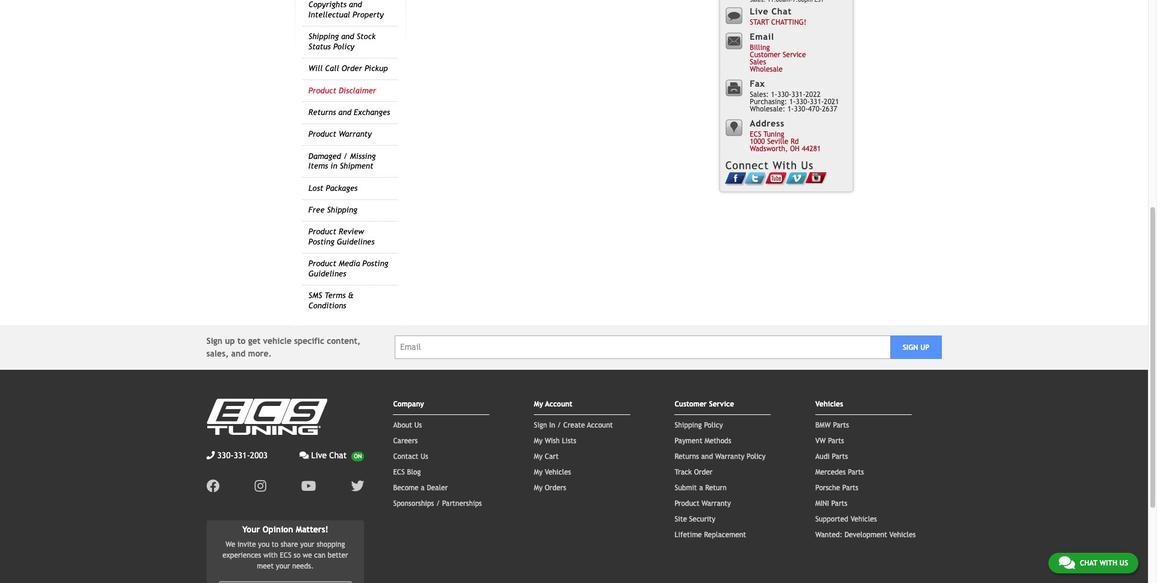 Task type: describe. For each thing, give the bounding box(es) containing it.
my orders link
[[534, 484, 566, 492]]

customer inside email billing customer service sales wholesale
[[750, 51, 781, 59]]

product review posting guidelines link
[[309, 228, 375, 246]]

seville
[[767, 138, 789, 146]]

&
[[348, 291, 354, 300]]

address ecs tuning 1000 seville rd wadsworth, oh 44281
[[750, 118, 821, 153]]

property
[[353, 10, 384, 19]]

mercedes
[[816, 468, 846, 477]]

1 horizontal spatial policy
[[704, 421, 723, 430]]

parts for vw parts
[[828, 437, 844, 445]]

returns for returns and warranty policy
[[675, 452, 699, 461]]

parts for porsche parts
[[842, 484, 859, 492]]

parts for mini parts
[[831, 499, 848, 508]]

with inside chat with us link
[[1100, 559, 1118, 568]]

1 horizontal spatial order
[[694, 468, 713, 477]]

needs.
[[292, 563, 314, 571]]

guidelines for review
[[337, 237, 375, 246]]

product disclaimer
[[309, 86, 376, 95]]

1 vertical spatial shipping
[[327, 206, 357, 215]]

returns and exchanges link
[[309, 108, 390, 117]]

0 horizontal spatial order
[[342, 64, 362, 73]]

sms terms & conditions link
[[309, 291, 354, 310]]

0 vertical spatial account
[[545, 400, 573, 408]]

mini parts link
[[816, 499, 848, 508]]

start chatting! link
[[750, 18, 807, 27]]

ecs blog
[[393, 468, 421, 477]]

share
[[281, 541, 298, 549]]

audi
[[816, 452, 830, 461]]

dealer
[[427, 484, 448, 492]]

chat for live chat start chatting!
[[772, 6, 792, 16]]

so
[[294, 552, 301, 560]]

my wish lists link
[[534, 437, 577, 445]]

2021
[[824, 98, 839, 106]]

2 horizontal spatial chat
[[1080, 559, 1098, 568]]

a for submit
[[699, 484, 703, 492]]

call
[[325, 64, 339, 73]]

live for live chat start chatting!
[[750, 6, 769, 16]]

get
[[248, 336, 261, 346]]

my vehicles link
[[534, 468, 571, 477]]

us down 44281
[[801, 159, 814, 172]]

invite
[[238, 541, 256, 549]]

parts for mercedes parts
[[848, 468, 864, 477]]

0 vertical spatial your
[[300, 541, 315, 549]]

/ for partnerships
[[436, 499, 440, 508]]

2003
[[250, 451, 268, 460]]

instagram logo image
[[255, 480, 266, 493]]

ecs inside we invite you to share your shopping experiences with ecs so we can better meet your needs.
[[280, 552, 292, 560]]

1 vertical spatial /
[[557, 421, 561, 430]]

1 vertical spatial account
[[587, 421, 613, 430]]

0 horizontal spatial service
[[709, 400, 734, 408]]

facebook logo image
[[206, 480, 220, 493]]

product review posting guidelines
[[309, 228, 375, 246]]

intellectual
[[309, 10, 350, 19]]

guidelines for media
[[309, 269, 346, 278]]

1 horizontal spatial 331-
[[792, 91, 806, 99]]

mercedes parts link
[[816, 468, 864, 477]]

mercedes parts
[[816, 468, 864, 477]]

1 vertical spatial customer
[[675, 400, 707, 408]]

about us
[[393, 421, 422, 430]]

0 horizontal spatial your
[[276, 563, 290, 571]]

330- left 2637 in the top of the page
[[796, 98, 810, 106]]

contact us link
[[393, 452, 428, 461]]

can
[[314, 552, 326, 560]]

product for product disclaimer "link"
[[309, 86, 336, 95]]

phone image
[[206, 451, 215, 460]]

sign up button
[[891, 336, 942, 359]]

product for product review posting guidelines link
[[309, 228, 336, 237]]

to inside we invite you to share your shopping experiences with ecs so we can better meet your needs.
[[272, 541, 279, 549]]

damaged / missing items in shipment link
[[309, 152, 376, 171]]

470-
[[808, 105, 822, 114]]

you
[[258, 541, 270, 549]]

supported vehicles
[[816, 515, 877, 524]]

2 vertical spatial policy
[[747, 452, 766, 461]]

comments image
[[1059, 556, 1075, 570]]

payment methods link
[[675, 437, 732, 445]]

with inside we invite you to share your shopping experiences with ecs so we can better meet your needs.
[[263, 552, 278, 560]]

1 vertical spatial warranty
[[715, 452, 745, 461]]

purchasing:
[[750, 98, 787, 106]]

missing
[[350, 152, 376, 161]]

will
[[309, 64, 323, 73]]

sign for sign in / create account
[[534, 421, 547, 430]]

shipping policy link
[[675, 421, 723, 430]]

sponsorships
[[393, 499, 434, 508]]

wholesale:
[[750, 105, 786, 114]]

review
[[339, 228, 364, 237]]

careers
[[393, 437, 418, 445]]

porsche parts link
[[816, 484, 859, 492]]

live for live chat
[[311, 451, 327, 460]]

your
[[242, 525, 260, 534]]

lost packages
[[309, 184, 358, 193]]

to inside sign up to get vehicle specific content, sales, and more.
[[237, 336, 246, 346]]

billing link
[[750, 44, 770, 52]]

product warranty for and
[[309, 130, 372, 139]]

returns and warranty policy
[[675, 452, 766, 461]]

sign in / create account
[[534, 421, 613, 430]]

shipping for shipping policy
[[675, 421, 702, 430]]

my for my wish lists
[[534, 437, 543, 445]]

address
[[750, 118, 785, 128]]

copyrights and intellectual property link
[[309, 0, 384, 19]]

ecs inside address ecs tuning 1000 seville rd wadsworth, oh 44281
[[750, 130, 762, 139]]

sign for sign up to get vehicle specific content, sales, and more.
[[206, 336, 223, 346]]

service inside email billing customer service sales wholesale
[[783, 51, 806, 59]]

44281
[[802, 145, 821, 153]]

become a dealer
[[393, 484, 448, 492]]

audi parts
[[816, 452, 848, 461]]

customer service link
[[750, 51, 806, 59]]

opinion
[[263, 525, 293, 534]]

we invite you to share your shopping experiences with ecs so we can better meet your needs.
[[223, 541, 348, 571]]

ecs tuning image
[[206, 399, 327, 435]]

site security link
[[675, 515, 716, 524]]

2022
[[806, 91, 821, 99]]

warranty for return
[[702, 499, 731, 508]]

customer service
[[675, 400, 734, 408]]

330- right phone image
[[217, 451, 234, 460]]

my for my vehicles
[[534, 468, 543, 477]]

and for shipping and stock status policy
[[341, 32, 354, 41]]

product warranty link for and
[[309, 130, 372, 139]]

terms
[[325, 291, 346, 300]]

experiences
[[223, 552, 261, 560]]

lifetime
[[675, 531, 702, 539]]

about us link
[[393, 421, 422, 430]]

1- left 2022
[[790, 98, 796, 106]]

and for returns and warranty policy
[[701, 452, 713, 461]]

vw parts link
[[816, 437, 844, 445]]

careers link
[[393, 437, 418, 445]]

submit
[[675, 484, 697, 492]]

vehicles up "wanted: development vehicles"
[[851, 515, 877, 524]]

returns and exchanges
[[309, 108, 390, 117]]

live chat start chatting!
[[750, 6, 807, 27]]

my for my orders
[[534, 484, 543, 492]]

sales
[[750, 58, 766, 67]]

1- right sales:
[[771, 91, 778, 99]]

chat for live chat
[[329, 451, 347, 460]]



Task type: vqa. For each thing, say whether or not it's contained in the screenshot.
the Ziza
no



Task type: locate. For each thing, give the bounding box(es) containing it.
0 vertical spatial product warranty link
[[309, 130, 372, 139]]

copyrights
[[309, 0, 347, 9]]

chat inside the live chat start chatting!
[[772, 6, 792, 16]]

items
[[309, 162, 328, 171]]

2 vertical spatial /
[[436, 499, 440, 508]]

3 my from the top
[[534, 452, 543, 461]]

my account
[[534, 400, 573, 408]]

return
[[705, 484, 727, 492]]

0 vertical spatial chat
[[772, 6, 792, 16]]

1 my from the top
[[534, 400, 543, 408]]

warranty for exchanges
[[339, 130, 372, 139]]

0 vertical spatial /
[[343, 152, 348, 161]]

up inside sign up to get vehicle specific content, sales, and more.
[[225, 336, 235, 346]]

product left media at the left top of page
[[309, 259, 336, 268]]

0 horizontal spatial sign
[[206, 336, 223, 346]]

shipping up the status
[[309, 32, 339, 41]]

ecs blog link
[[393, 468, 421, 477]]

1 horizontal spatial your
[[300, 541, 315, 549]]

email billing customer service sales wholesale
[[750, 31, 806, 74]]

sales:
[[750, 91, 769, 99]]

posting for product review posting guidelines
[[309, 237, 334, 246]]

1 horizontal spatial product warranty link
[[675, 499, 731, 508]]

sign for sign up
[[903, 343, 918, 352]]

exchanges
[[354, 108, 390, 117]]

ecs left so
[[280, 552, 292, 560]]

0 horizontal spatial ecs
[[280, 552, 292, 560]]

2 horizontal spatial ecs
[[750, 130, 762, 139]]

0 vertical spatial shipping
[[309, 32, 339, 41]]

vehicles right the development
[[890, 531, 916, 539]]

fax
[[750, 78, 765, 89]]

my for my account
[[534, 400, 543, 408]]

1000
[[750, 138, 765, 146]]

my down my cart link
[[534, 468, 543, 477]]

0 horizontal spatial posting
[[309, 237, 334, 246]]

1 horizontal spatial ecs
[[393, 468, 405, 477]]

0 vertical spatial customer
[[750, 51, 781, 59]]

shipping down packages
[[327, 206, 357, 215]]

product down will
[[309, 86, 336, 95]]

in
[[331, 162, 337, 171]]

fax sales: 1-330-331-2022 purchasing: 1-330-331-2021 wholesale: 1-330-470-2637
[[750, 78, 839, 114]]

1 vertical spatial live
[[311, 451, 327, 460]]

youtube logo image
[[301, 480, 316, 493]]

submit a return link
[[675, 484, 727, 492]]

1 horizontal spatial chat
[[772, 6, 792, 16]]

status
[[309, 42, 331, 51]]

and right sales,
[[231, 349, 246, 358]]

product media posting guidelines link
[[309, 259, 388, 278]]

customer
[[750, 51, 781, 59], [675, 400, 707, 408]]

ecs left blog
[[393, 468, 405, 477]]

payment methods
[[675, 437, 732, 445]]

product warranty up security at the bottom
[[675, 499, 731, 508]]

1 vertical spatial policy
[[704, 421, 723, 430]]

shipping up the payment
[[675, 421, 702, 430]]

and up property
[[349, 0, 362, 9]]

0 horizontal spatial /
[[343, 152, 348, 161]]

2 a from the left
[[699, 484, 703, 492]]

parts up porsche parts
[[848, 468, 864, 477]]

returns down product disclaimer "link"
[[309, 108, 336, 117]]

0 vertical spatial to
[[237, 336, 246, 346]]

1 horizontal spatial to
[[272, 541, 279, 549]]

0 vertical spatial guidelines
[[337, 237, 375, 246]]

0 vertical spatial order
[[342, 64, 362, 73]]

lifetime replacement
[[675, 531, 746, 539]]

1 horizontal spatial with
[[1100, 559, 1118, 568]]

us right contact
[[421, 452, 428, 461]]

contact
[[393, 452, 419, 461]]

returns down the payment
[[675, 452, 699, 461]]

comments image
[[299, 451, 309, 460]]

to right you at the left bottom of the page
[[272, 541, 279, 549]]

1 horizontal spatial returns
[[675, 452, 699, 461]]

sign inside button
[[903, 343, 918, 352]]

/ down dealer
[[436, 499, 440, 508]]

parts up mercedes parts link at the bottom right of the page
[[832, 452, 848, 461]]

your right meet
[[276, 563, 290, 571]]

product warranty link for a
[[675, 499, 731, 508]]

sign inside sign up to get vehicle specific content, sales, and more.
[[206, 336, 223, 346]]

shipment
[[340, 162, 373, 171]]

product inside the product review posting guidelines
[[309, 228, 336, 237]]

sign in / create account link
[[534, 421, 613, 430]]

lists
[[562, 437, 577, 445]]

chat with us link
[[1049, 553, 1139, 574]]

0 vertical spatial ecs
[[750, 130, 762, 139]]

product warranty link up security at the bottom
[[675, 499, 731, 508]]

blog
[[407, 468, 421, 477]]

parts right vw
[[828, 437, 844, 445]]

warranty
[[339, 130, 372, 139], [715, 452, 745, 461], [702, 499, 731, 508]]

posting inside the product review posting guidelines
[[309, 237, 334, 246]]

0 vertical spatial warranty
[[339, 130, 372, 139]]

sales,
[[206, 349, 229, 358]]

media
[[339, 259, 360, 268]]

chat right comments icon
[[329, 451, 347, 460]]

your
[[300, 541, 315, 549], [276, 563, 290, 571]]

free
[[309, 206, 325, 215]]

2 vertical spatial ecs
[[280, 552, 292, 560]]

1 vertical spatial your
[[276, 563, 290, 571]]

chat right comments image
[[1080, 559, 1098, 568]]

/ up shipment
[[343, 152, 348, 161]]

a left return
[[699, 484, 703, 492]]

1 horizontal spatial a
[[699, 484, 703, 492]]

product for product media posting guidelines link
[[309, 259, 336, 268]]

porsche
[[816, 484, 840, 492]]

damaged / missing items in shipment
[[309, 152, 376, 171]]

company
[[393, 400, 424, 408]]

policy inside shipping and stock status policy
[[333, 42, 354, 51]]

chat
[[772, 6, 792, 16], [329, 451, 347, 460], [1080, 559, 1098, 568]]

packages
[[326, 184, 358, 193]]

posting for product media posting guidelines
[[362, 259, 388, 268]]

orders
[[545, 484, 566, 492]]

0 horizontal spatial policy
[[333, 42, 354, 51]]

0 horizontal spatial customer
[[675, 400, 707, 408]]

1 vertical spatial order
[[694, 468, 713, 477]]

live right comments icon
[[311, 451, 327, 460]]

1 horizontal spatial /
[[436, 499, 440, 508]]

twitter logo image
[[351, 480, 364, 493]]

parts for audi parts
[[832, 452, 848, 461]]

lost
[[309, 184, 323, 193]]

my
[[534, 400, 543, 408], [534, 437, 543, 445], [534, 452, 543, 461], [534, 468, 543, 477], [534, 484, 543, 492]]

1 vertical spatial product warranty link
[[675, 499, 731, 508]]

vehicles up bmw parts
[[816, 400, 843, 408]]

shipping and stock status policy
[[309, 32, 376, 51]]

to left get
[[237, 336, 246, 346]]

1 vertical spatial returns
[[675, 452, 699, 461]]

sign
[[206, 336, 223, 346], [903, 343, 918, 352], [534, 421, 547, 430]]

and left stock
[[341, 32, 354, 41]]

/ for missing
[[343, 152, 348, 161]]

parts for bmw parts
[[833, 421, 849, 430]]

ecs down address
[[750, 130, 762, 139]]

parts right bmw
[[833, 421, 849, 430]]

product up damaged
[[309, 130, 336, 139]]

we
[[226, 541, 235, 549]]

0 vertical spatial service
[[783, 51, 806, 59]]

product warranty down returns and exchanges link
[[309, 130, 372, 139]]

1 a from the left
[[421, 484, 425, 492]]

and down payment methods link
[[701, 452, 713, 461]]

with
[[263, 552, 278, 560], [1100, 559, 1118, 568]]

shipping for shipping and stock status policy
[[309, 32, 339, 41]]

returns for returns and exchanges
[[309, 108, 336, 117]]

bmw parts
[[816, 421, 849, 430]]

chatting!
[[771, 18, 807, 27]]

us right comments image
[[1120, 559, 1128, 568]]

2 horizontal spatial /
[[557, 421, 561, 430]]

wanted:
[[816, 531, 843, 539]]

1 horizontal spatial service
[[783, 51, 806, 59]]

chat up "start chatting!" link
[[772, 6, 792, 16]]

a for become
[[421, 484, 425, 492]]

Email email field
[[395, 336, 891, 359]]

create
[[563, 421, 585, 430]]

my for my cart
[[534, 452, 543, 461]]

1 vertical spatial chat
[[329, 451, 347, 460]]

live up start
[[750, 6, 769, 16]]

content,
[[327, 336, 361, 346]]

my up my wish lists
[[534, 400, 543, 408]]

1 vertical spatial ecs
[[393, 468, 405, 477]]

sponsorships / partnerships link
[[393, 499, 482, 508]]

we
[[303, 552, 312, 560]]

warranty down returns and exchanges link
[[339, 130, 372, 139]]

0 horizontal spatial 331-
[[234, 451, 250, 460]]

my left cart
[[534, 452, 543, 461]]

1 vertical spatial service
[[709, 400, 734, 408]]

service up wholesale
[[783, 51, 806, 59]]

posting
[[309, 237, 334, 246], [362, 259, 388, 268]]

and down product disclaimer "link"
[[338, 108, 351, 117]]

posting down free
[[309, 237, 334, 246]]

2 vertical spatial shipping
[[675, 421, 702, 430]]

0 vertical spatial policy
[[333, 42, 354, 51]]

bmw parts link
[[816, 421, 849, 430]]

product inside product media posting guidelines
[[309, 259, 336, 268]]

0 horizontal spatial with
[[263, 552, 278, 560]]

service up shipping policy link
[[709, 400, 734, 408]]

0 horizontal spatial chat
[[329, 451, 347, 460]]

lifetime replacement link
[[675, 531, 746, 539]]

0 horizontal spatial up
[[225, 336, 235, 346]]

my left orders
[[534, 484, 543, 492]]

331-
[[792, 91, 806, 99], [810, 98, 824, 106], [234, 451, 250, 460]]

guidelines inside the product review posting guidelines
[[337, 237, 375, 246]]

and for copyrights and intellectual property
[[349, 0, 362, 9]]

vehicles
[[816, 400, 843, 408], [545, 468, 571, 477], [851, 515, 877, 524], [890, 531, 916, 539]]

product warranty link down returns and exchanges link
[[309, 130, 372, 139]]

account up in
[[545, 400, 573, 408]]

0 horizontal spatial account
[[545, 400, 573, 408]]

product warranty
[[309, 130, 372, 139], [675, 499, 731, 508]]

guidelines down review
[[337, 237, 375, 246]]

0 horizontal spatial returns
[[309, 108, 336, 117]]

chat with us
[[1080, 559, 1128, 568]]

/ inside damaged / missing items in shipment
[[343, 152, 348, 161]]

1 vertical spatial guidelines
[[309, 269, 346, 278]]

rd
[[791, 138, 799, 146]]

my left wish
[[534, 437, 543, 445]]

0 horizontal spatial to
[[237, 336, 246, 346]]

posting inside product media posting guidelines
[[362, 259, 388, 268]]

with up meet
[[263, 552, 278, 560]]

product media posting guidelines
[[309, 259, 388, 278]]

0 horizontal spatial live
[[311, 451, 327, 460]]

live
[[750, 6, 769, 16], [311, 451, 327, 460]]

conditions
[[309, 301, 346, 310]]

1- right wholesale:
[[788, 105, 794, 114]]

pickup
[[365, 64, 388, 73]]

1 horizontal spatial up
[[920, 343, 930, 352]]

contact us
[[393, 452, 428, 461]]

wish
[[545, 437, 560, 445]]

5 my from the top
[[534, 484, 543, 492]]

supported
[[816, 515, 849, 524]]

product warranty for a
[[675, 499, 731, 508]]

order up submit a return
[[694, 468, 713, 477]]

1 vertical spatial to
[[272, 541, 279, 549]]

vehicles up orders
[[545, 468, 571, 477]]

a left dealer
[[421, 484, 425, 492]]

to
[[237, 336, 246, 346], [272, 541, 279, 549]]

order right call
[[342, 64, 362, 73]]

shipping inside shipping and stock status policy
[[309, 32, 339, 41]]

ecs
[[750, 130, 762, 139], [393, 468, 405, 477], [280, 552, 292, 560]]

1 horizontal spatial product warranty
[[675, 499, 731, 508]]

2 horizontal spatial 331-
[[810, 98, 824, 106]]

live inside the live chat start chatting!
[[750, 6, 769, 16]]

0 horizontal spatial a
[[421, 484, 425, 492]]

my cart
[[534, 452, 559, 461]]

up for sign up to get vehicle specific content, sales, and more.
[[225, 336, 235, 346]]

posting right media at the left top of page
[[362, 259, 388, 268]]

0 vertical spatial returns
[[309, 108, 336, 117]]

with right comments image
[[1100, 559, 1118, 568]]

account right create
[[587, 421, 613, 430]]

/ right in
[[557, 421, 561, 430]]

us right about
[[414, 421, 422, 430]]

sms terms & conditions
[[309, 291, 354, 310]]

0 vertical spatial live
[[750, 6, 769, 16]]

1 horizontal spatial live
[[750, 6, 769, 16]]

0 horizontal spatial product warranty
[[309, 130, 372, 139]]

warranty down 'methods' at the right of the page
[[715, 452, 745, 461]]

330- down 2022
[[794, 105, 808, 114]]

up for sign up
[[920, 343, 930, 352]]

0 horizontal spatial product warranty link
[[309, 130, 372, 139]]

2 my from the top
[[534, 437, 543, 445]]

product down free
[[309, 228, 336, 237]]

copyrights and intellectual property
[[309, 0, 384, 19]]

and inside sign up to get vehicle specific content, sales, and more.
[[231, 349, 246, 358]]

shipping
[[309, 32, 339, 41], [327, 206, 357, 215], [675, 421, 702, 430]]

guidelines up 'terms'
[[309, 269, 346, 278]]

parts down the mercedes parts
[[842, 484, 859, 492]]

returns
[[309, 108, 336, 117], [675, 452, 699, 461]]

shipping and stock status policy link
[[309, 32, 376, 51]]

2 vertical spatial chat
[[1080, 559, 1098, 568]]

my vehicles
[[534, 468, 571, 477]]

330-
[[778, 91, 792, 99], [796, 98, 810, 106], [794, 105, 808, 114], [217, 451, 234, 460]]

guidelines inside product media posting guidelines
[[309, 269, 346, 278]]

1 horizontal spatial customer
[[750, 51, 781, 59]]

1 horizontal spatial account
[[587, 421, 613, 430]]

330- up wholesale:
[[778, 91, 792, 99]]

4 my from the top
[[534, 468, 543, 477]]

up inside button
[[920, 343, 930, 352]]

and inside shipping and stock status policy
[[341, 32, 354, 41]]

and inside "copyrights and intellectual property"
[[349, 0, 362, 9]]

product warranty link
[[309, 130, 372, 139], [675, 499, 731, 508]]

2 horizontal spatial policy
[[747, 452, 766, 461]]

and for returns and exchanges
[[338, 108, 351, 117]]

0 vertical spatial product warranty
[[309, 130, 372, 139]]

warranty down return
[[702, 499, 731, 508]]

1 horizontal spatial posting
[[362, 259, 388, 268]]

oh
[[790, 145, 800, 153]]

1 vertical spatial product warranty
[[675, 499, 731, 508]]

returns and warranty policy link
[[675, 452, 766, 461]]

1 vertical spatial posting
[[362, 259, 388, 268]]

mini
[[816, 499, 829, 508]]

your up we on the bottom of the page
[[300, 541, 315, 549]]

330-331-2003 link
[[206, 449, 268, 462]]

1 horizontal spatial sign
[[534, 421, 547, 430]]

2 vertical spatial warranty
[[702, 499, 731, 508]]

2 horizontal spatial sign
[[903, 343, 918, 352]]

product down 'submit'
[[675, 499, 700, 508]]

live chat link
[[299, 449, 364, 462]]

0 vertical spatial posting
[[309, 237, 334, 246]]

sms
[[309, 291, 322, 300]]

parts down porsche parts
[[831, 499, 848, 508]]



